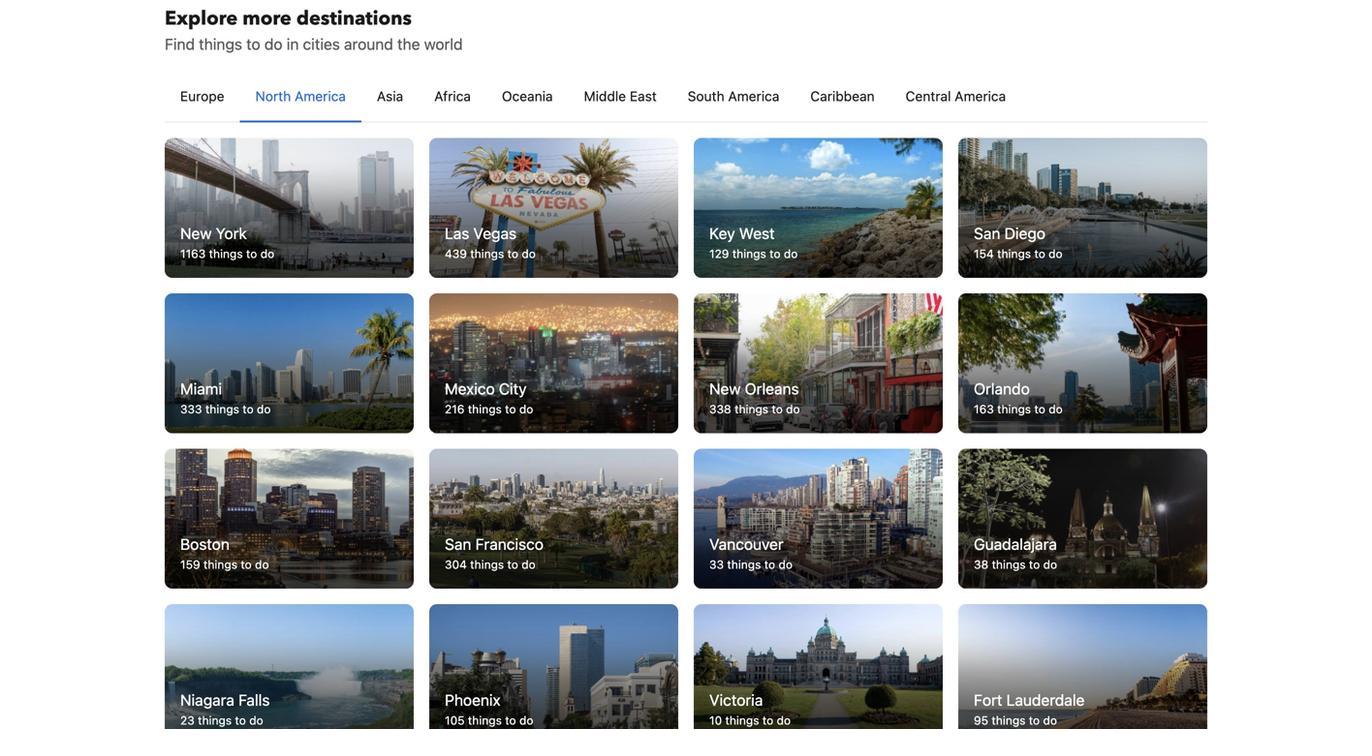 Task type: locate. For each thing, give the bounding box(es) containing it.
middle
[[584, 88, 626, 104]]

new up 338
[[709, 380, 741, 398]]

do inside key west 129 things to do
[[784, 247, 798, 261]]

america inside 'button'
[[295, 88, 346, 104]]

do down the orleans
[[786, 403, 800, 416]]

do inside niagara falls 23 things to do
[[249, 714, 263, 727]]

to right 163
[[1034, 403, 1045, 416]]

new inside new orleans 338 things to do
[[709, 380, 741, 398]]

do down "guadalajara"
[[1043, 558, 1057, 572]]

vancouver image
[[694, 449, 943, 589]]

to inside orlando 163 things to do
[[1034, 403, 1045, 416]]

new york image
[[165, 138, 414, 278]]

0 horizontal spatial america
[[295, 88, 346, 104]]

to down more
[[246, 35, 260, 53]]

things down explore
[[199, 35, 242, 53]]

do down city on the left bottom of page
[[519, 403, 533, 416]]

0 horizontal spatial new
[[180, 224, 212, 243]]

1 vertical spatial san
[[445, 536, 471, 554]]

0 vertical spatial san
[[974, 224, 1000, 243]]

do inside phoenix 105 things to do
[[519, 714, 533, 727]]

do inside explore more destinations find things to do in cities around the world
[[264, 35, 283, 53]]

south
[[688, 88, 724, 104]]

do down falls
[[249, 714, 263, 727]]

do down francisco
[[522, 558, 536, 572]]

do right 333
[[257, 403, 271, 416]]

1 vertical spatial new
[[709, 380, 741, 398]]

things down niagara
[[198, 714, 232, 727]]

around
[[344, 35, 393, 53]]

do right "105"
[[519, 714, 533, 727]]

to down york
[[246, 247, 257, 261]]

america for south america
[[728, 88, 779, 104]]

things down "guadalajara"
[[992, 558, 1026, 572]]

to inside vancouver 33 things to do
[[764, 558, 775, 572]]

do down vancouver
[[779, 558, 793, 572]]

america right the north
[[295, 88, 346, 104]]

1 horizontal spatial san
[[974, 224, 1000, 243]]

things down 'orlando' at bottom right
[[997, 403, 1031, 416]]

163
[[974, 403, 994, 416]]

do right 439
[[522, 247, 536, 261]]

to down falls
[[235, 714, 246, 727]]

95
[[974, 714, 988, 727]]

154
[[974, 247, 994, 261]]

to right 159
[[241, 558, 252, 572]]

guadalajara 38 things to do
[[974, 536, 1057, 572]]

1 horizontal spatial new
[[709, 380, 741, 398]]

to inside guadalajara 38 things to do
[[1029, 558, 1040, 572]]

central america
[[906, 88, 1006, 104]]

east
[[630, 88, 657, 104]]

things right 95
[[992, 714, 1026, 727]]

things down diego
[[997, 247, 1031, 261]]

to down victoria
[[762, 714, 773, 727]]

things down victoria
[[725, 714, 759, 727]]

america right central
[[955, 88, 1006, 104]]

south america button
[[672, 71, 795, 121]]

san up 304
[[445, 536, 471, 554]]

destinations
[[296, 5, 412, 32]]

0 vertical spatial new
[[180, 224, 212, 243]]

new orleans image
[[694, 293, 943, 434]]

africa button
[[419, 71, 486, 121]]

things inside orlando 163 things to do
[[997, 403, 1031, 416]]

america
[[295, 88, 346, 104], [728, 88, 779, 104], [955, 88, 1006, 104]]

boston
[[180, 536, 230, 554]]

things down west
[[732, 247, 766, 261]]

to down west
[[770, 247, 781, 261]]

things
[[199, 35, 242, 53], [209, 247, 243, 261], [470, 247, 504, 261], [732, 247, 766, 261], [997, 247, 1031, 261], [205, 403, 239, 416], [468, 403, 502, 416], [735, 403, 769, 416], [997, 403, 1031, 416], [203, 558, 237, 572], [470, 558, 504, 572], [727, 558, 761, 572], [992, 558, 1026, 572], [198, 714, 232, 727], [468, 714, 502, 727], [725, 714, 759, 727], [992, 714, 1026, 727]]

do inside new orleans 338 things to do
[[786, 403, 800, 416]]

las vegas 439 things to do
[[445, 224, 536, 261]]

do inside san francisco 304 things to do
[[522, 558, 536, 572]]

things down the orleans
[[735, 403, 769, 416]]

san inside san diego 154 things to do
[[974, 224, 1000, 243]]

las vegas image
[[429, 138, 678, 278]]

new for new orleans
[[709, 380, 741, 398]]

things down the miami at the left
[[205, 403, 239, 416]]

things down boston
[[203, 558, 237, 572]]

things inside the 'miami 333 things to do'
[[205, 403, 239, 416]]

to inside the 'miami 333 things to do'
[[243, 403, 254, 416]]

victoria 10 things to do
[[709, 691, 791, 727]]

do right 10
[[777, 714, 791, 727]]

do down lauderdale
[[1043, 714, 1057, 727]]

to down lauderdale
[[1029, 714, 1040, 727]]

to down francisco
[[507, 558, 518, 572]]

fort
[[974, 691, 1002, 710]]

things down vancouver
[[727, 558, 761, 572]]

europe button
[[165, 71, 240, 121]]

439
[[445, 247, 467, 261]]

304
[[445, 558, 467, 572]]

1163
[[180, 247, 206, 261]]

to inside the las vegas 439 things to do
[[507, 247, 518, 261]]

things down york
[[209, 247, 243, 261]]

things inside niagara falls 23 things to do
[[198, 714, 232, 727]]

to inside new orleans 338 things to do
[[772, 403, 783, 416]]

key
[[709, 224, 735, 243]]

new inside new york 1163 things to do
[[180, 224, 212, 243]]

to down vancouver
[[764, 558, 775, 572]]

do right 163
[[1049, 403, 1063, 416]]

mexico city 216 things to do
[[445, 380, 533, 416]]

victoria image
[[694, 605, 943, 730]]

orlando 163 things to do
[[974, 380, 1063, 416]]

san francisco 304 things to do
[[445, 536, 544, 572]]

san up 154
[[974, 224, 1000, 243]]

things inside san diego 154 things to do
[[997, 247, 1031, 261]]

niagara falls 23 things to do
[[180, 691, 270, 727]]

do right 159
[[255, 558, 269, 572]]

america for central america
[[955, 88, 1006, 104]]

to down city on the left bottom of page
[[505, 403, 516, 416]]

do right 129
[[784, 247, 798, 261]]

phoenix
[[445, 691, 501, 710]]

san inside san francisco 304 things to do
[[445, 536, 471, 554]]

to down diego
[[1034, 247, 1045, 261]]

guadalajara image
[[958, 449, 1207, 589]]

america right the south
[[728, 88, 779, 104]]

north
[[255, 88, 291, 104]]

2 america from the left
[[728, 88, 779, 104]]

1 horizontal spatial america
[[728, 88, 779, 104]]

vegas
[[473, 224, 517, 243]]

vancouver 33 things to do
[[709, 536, 793, 572]]

things down vegas
[[470, 247, 504, 261]]

caribbean button
[[795, 71, 890, 121]]

to right 333
[[243, 403, 254, 416]]

do right 154
[[1049, 247, 1063, 261]]

things down francisco
[[470, 558, 504, 572]]

tab list containing europe
[[165, 71, 1207, 123]]

oceania
[[502, 88, 553, 104]]

san for san francisco
[[445, 536, 471, 554]]

2 horizontal spatial america
[[955, 88, 1006, 104]]

key west image
[[694, 138, 943, 278]]

do
[[264, 35, 283, 53], [260, 247, 274, 261], [522, 247, 536, 261], [784, 247, 798, 261], [1049, 247, 1063, 261], [257, 403, 271, 416], [519, 403, 533, 416], [786, 403, 800, 416], [1049, 403, 1063, 416], [255, 558, 269, 572], [522, 558, 536, 572], [779, 558, 793, 572], [1043, 558, 1057, 572], [249, 714, 263, 727], [519, 714, 533, 727], [777, 714, 791, 727], [1043, 714, 1057, 727]]

to down the orleans
[[772, 403, 783, 416]]

san
[[974, 224, 1000, 243], [445, 536, 471, 554]]

asia
[[377, 88, 403, 104]]

west
[[739, 224, 775, 243]]

caribbean
[[810, 88, 875, 104]]

things down phoenix
[[468, 714, 502, 727]]

do inside mexico city 216 things to do
[[519, 403, 533, 416]]

to down "guadalajara"
[[1029, 558, 1040, 572]]

las
[[445, 224, 469, 243]]

to inside phoenix 105 things to do
[[505, 714, 516, 727]]

3 america from the left
[[955, 88, 1006, 104]]

new
[[180, 224, 212, 243], [709, 380, 741, 398]]

fort lauderdale image
[[958, 605, 1207, 730]]

do right 1163
[[260, 247, 274, 261]]

23
[[180, 714, 195, 727]]

to right "105"
[[505, 714, 516, 727]]

niagara
[[180, 691, 234, 710]]

do left in
[[264, 35, 283, 53]]

san for san diego
[[974, 224, 1000, 243]]

do inside san diego 154 things to do
[[1049, 247, 1063, 261]]

san francisco image
[[429, 449, 678, 589]]

fort lauderdale 95 things to do
[[974, 691, 1085, 727]]

to down vegas
[[507, 247, 518, 261]]

to inside key west 129 things to do
[[770, 247, 781, 261]]

new up 1163
[[180, 224, 212, 243]]

do inside new york 1163 things to do
[[260, 247, 274, 261]]

tab list
[[165, 71, 1207, 123]]

things down mexico
[[468, 403, 502, 416]]

things inside the las vegas 439 things to do
[[470, 247, 504, 261]]

do inside "boston 159 things to do"
[[255, 558, 269, 572]]

to
[[246, 35, 260, 53], [246, 247, 257, 261], [507, 247, 518, 261], [770, 247, 781, 261], [1034, 247, 1045, 261], [243, 403, 254, 416], [505, 403, 516, 416], [772, 403, 783, 416], [1034, 403, 1045, 416], [241, 558, 252, 572], [507, 558, 518, 572], [764, 558, 775, 572], [1029, 558, 1040, 572], [235, 714, 246, 727], [505, 714, 516, 727], [762, 714, 773, 727], [1029, 714, 1040, 727]]

1 america from the left
[[295, 88, 346, 104]]

do inside fort lauderdale 95 things to do
[[1043, 714, 1057, 727]]

orlando
[[974, 380, 1030, 398]]

central america button
[[890, 71, 1021, 121]]

0 horizontal spatial san
[[445, 536, 471, 554]]

333
[[180, 403, 202, 416]]

boston image
[[165, 449, 414, 589]]



Task type: describe. For each thing, give the bounding box(es) containing it.
129
[[709, 247, 729, 261]]

things inside new york 1163 things to do
[[209, 247, 243, 261]]

to inside the victoria 10 things to do
[[762, 714, 773, 727]]

miami image
[[165, 293, 414, 434]]

do inside the victoria 10 things to do
[[777, 714, 791, 727]]

to inside explore more destinations find things to do in cities around the world
[[246, 35, 260, 53]]

105
[[445, 714, 465, 727]]

key west 129 things to do
[[709, 224, 798, 261]]

orlando image
[[958, 293, 1207, 434]]

new orleans 338 things to do
[[709, 380, 800, 416]]

find
[[165, 35, 195, 53]]

things inside san francisco 304 things to do
[[470, 558, 504, 572]]

francisco
[[475, 536, 544, 554]]

to inside "boston 159 things to do"
[[241, 558, 252, 572]]

boston 159 things to do
[[180, 536, 269, 572]]

europe
[[180, 88, 224, 104]]

orleans
[[745, 380, 799, 398]]

to inside fort lauderdale 95 things to do
[[1029, 714, 1040, 727]]

to inside new york 1163 things to do
[[246, 247, 257, 261]]

things inside explore more destinations find things to do in cities around the world
[[199, 35, 242, 53]]

38
[[974, 558, 989, 572]]

things inside vancouver 33 things to do
[[727, 558, 761, 572]]

338
[[709, 403, 731, 416]]

falls
[[239, 691, 270, 710]]

do inside guadalajara 38 things to do
[[1043, 558, 1057, 572]]

do inside vancouver 33 things to do
[[779, 558, 793, 572]]

york
[[216, 224, 247, 243]]

216
[[445, 403, 465, 416]]

niagara falls image
[[165, 605, 414, 730]]

159
[[180, 558, 200, 572]]

33
[[709, 558, 724, 572]]

phoenix 105 things to do
[[445, 691, 533, 727]]

do inside orlando 163 things to do
[[1049, 403, 1063, 416]]

new york 1163 things to do
[[180, 224, 274, 261]]

do inside the 'miami 333 things to do'
[[257, 403, 271, 416]]

do inside the las vegas 439 things to do
[[522, 247, 536, 261]]

diego
[[1005, 224, 1046, 243]]

10
[[709, 714, 722, 727]]

explore
[[165, 5, 238, 32]]

in
[[287, 35, 299, 53]]

things inside mexico city 216 things to do
[[468, 403, 502, 416]]

lauderdale
[[1006, 691, 1085, 710]]

middle east button
[[568, 71, 672, 121]]

cities
[[303, 35, 340, 53]]

city
[[499, 380, 527, 398]]

miami 333 things to do
[[180, 380, 271, 416]]

to inside niagara falls 23 things to do
[[235, 714, 246, 727]]

the
[[397, 35, 420, 53]]

phoenix image
[[429, 605, 678, 730]]

asia button
[[361, 71, 419, 121]]

to inside mexico city 216 things to do
[[505, 403, 516, 416]]

to inside san diego 154 things to do
[[1034, 247, 1045, 261]]

oceania button
[[486, 71, 568, 121]]

things inside phoenix 105 things to do
[[468, 714, 502, 727]]

miami
[[180, 380, 222, 398]]

things inside key west 129 things to do
[[732, 247, 766, 261]]

victoria
[[709, 691, 763, 710]]

things inside new orleans 338 things to do
[[735, 403, 769, 416]]

mexico
[[445, 380, 495, 398]]

more
[[242, 5, 292, 32]]

things inside guadalajara 38 things to do
[[992, 558, 1026, 572]]

america for north america
[[295, 88, 346, 104]]

south america
[[688, 88, 779, 104]]

things inside fort lauderdale 95 things to do
[[992, 714, 1026, 727]]

africa
[[434, 88, 471, 104]]

middle east
[[584, 88, 657, 104]]

mexico city image
[[429, 293, 678, 434]]

north america button
[[240, 71, 361, 121]]

north america
[[255, 88, 346, 104]]

vancouver
[[709, 536, 784, 554]]

guadalajara
[[974, 536, 1057, 554]]

to inside san francisco 304 things to do
[[507, 558, 518, 572]]

central
[[906, 88, 951, 104]]

things inside "boston 159 things to do"
[[203, 558, 237, 572]]

explore more destinations find things to do in cities around the world
[[165, 5, 463, 53]]

san diego image
[[958, 138, 1207, 278]]

san diego 154 things to do
[[974, 224, 1063, 261]]

world
[[424, 35, 463, 53]]

things inside the victoria 10 things to do
[[725, 714, 759, 727]]

new for new york
[[180, 224, 212, 243]]



Task type: vqa. For each thing, say whether or not it's contained in the screenshot.
Entire
no



